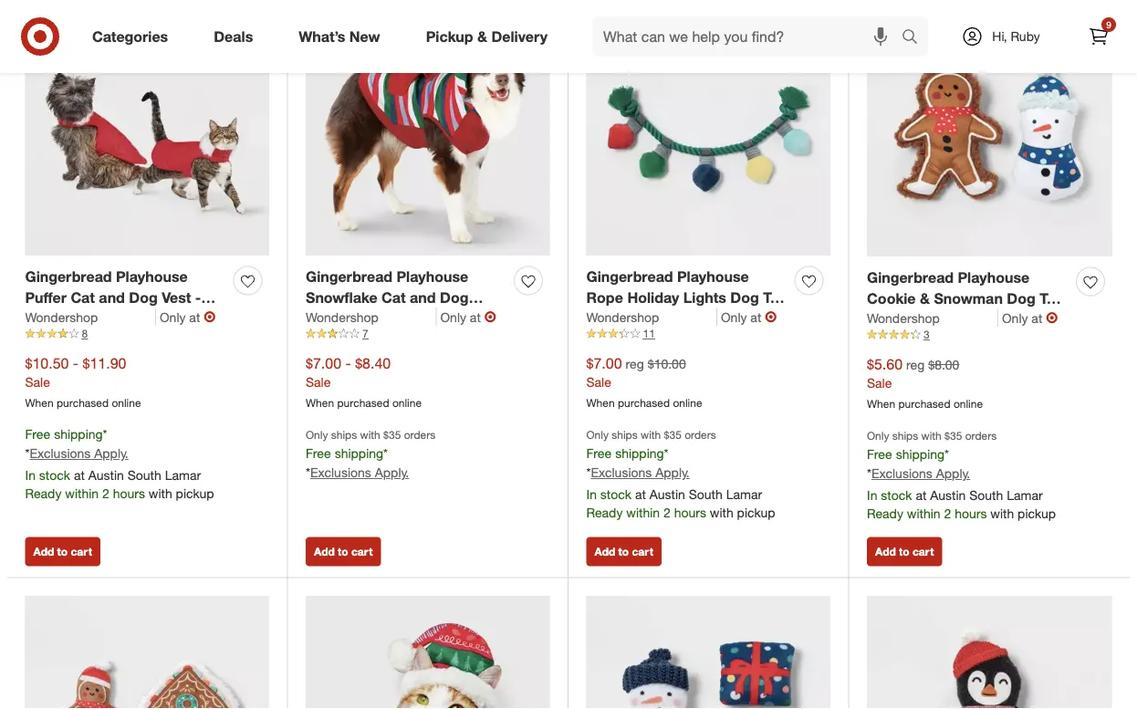 Task type: locate. For each thing, give the bounding box(es) containing it.
dog right the lights
[[731, 289, 760, 306]]

1 horizontal spatial pickup
[[738, 505, 776, 521]]

lights
[[684, 289, 727, 306]]

0 horizontal spatial $7.00
[[306, 354, 342, 372]]

orders down '$7.00 - $8.40 sale when purchased online'
[[404, 428, 436, 442]]

wondershop™ right 7
[[370, 309, 465, 327]]

austin for $7.00
[[650, 487, 686, 503]]

purchased
[[57, 397, 109, 410], [337, 397, 390, 410], [618, 397, 670, 410], [899, 397, 951, 411]]

to for $8.40
[[338, 545, 349, 559]]

2
[[102, 486, 109, 502], [664, 505, 671, 521], [945, 506, 952, 522]]

apply. inside free shipping * * exclusions apply. in stock at  austin south lamar ready within 2 hours with pickup
[[94, 446, 129, 462]]

exclusions inside only ships with $35 orders free shipping * * exclusions apply.
[[310, 465, 372, 481]]

shipping inside only ships with $35 orders free shipping * * exclusions apply.
[[335, 446, 384, 462]]

2 horizontal spatial stock
[[882, 488, 913, 504]]

1 cart from the left
[[71, 545, 92, 559]]

playhouse up vest
[[116, 268, 188, 285]]

gingerbread playhouse snowflake cat and dog hoodie - wondershop™ image
[[306, 11, 550, 256], [306, 11, 550, 256]]

2 horizontal spatial ready
[[868, 506, 904, 522]]

gingerbread up snowflake
[[306, 268, 393, 285]]

gingerbread playhouse and gingerbread man cat toy set - 2pk - wondershop™ image
[[25, 596, 269, 710], [25, 596, 269, 710]]

0 horizontal spatial toy
[[764, 289, 787, 306]]

wondershop for puffer
[[25, 309, 98, 325]]

wondershop link up 11
[[587, 308, 718, 326]]

online down $11.90
[[112, 397, 141, 410]]

1 horizontal spatial orders
[[685, 428, 717, 442]]

add
[[33, 545, 54, 559], [314, 545, 335, 559], [595, 545, 616, 559], [876, 545, 897, 559]]

0 horizontal spatial only ships with $35 orders free shipping * * exclusions apply. in stock at  austin south lamar ready within 2 hours with pickup
[[587, 428, 776, 521]]

4 add from the left
[[876, 545, 897, 559]]

austin
[[88, 468, 124, 484], [650, 487, 686, 503], [931, 488, 966, 504]]

$7.00 inside $7.00 reg $10.00 sale when purchased online
[[587, 354, 622, 372]]

only ships with $35 orders free shipping * * exclusions apply. in stock at  austin south lamar ready within 2 hours with pickup
[[587, 428, 776, 521], [868, 429, 1057, 522]]

only
[[160, 309, 186, 325], [441, 309, 467, 325], [721, 309, 747, 325], [1003, 310, 1029, 326], [306, 428, 328, 442], [587, 428, 609, 442], [868, 429, 890, 443]]

$35 for $10.00
[[665, 428, 682, 442]]

7 link
[[306, 326, 550, 342]]

4 to from the left
[[900, 545, 910, 559]]

1 horizontal spatial stock
[[601, 487, 632, 503]]

online
[[112, 397, 141, 410], [393, 397, 422, 410], [673, 397, 703, 410], [954, 397, 984, 411]]

purchased for $10.00
[[618, 397, 670, 410]]

11
[[643, 327, 656, 341]]

within inside free shipping * * exclusions apply. in stock at  austin south lamar ready within 2 hours with pickup
[[65, 486, 99, 502]]

$35
[[384, 428, 401, 442], [665, 428, 682, 442], [945, 429, 963, 443]]

online for $10.00
[[673, 397, 703, 410]]

orders inside only ships with $35 orders free shipping * * exclusions apply.
[[404, 428, 436, 442]]

0 horizontal spatial &
[[478, 27, 488, 45]]

online inside $7.00 reg $10.00 sale when purchased online
[[673, 397, 703, 410]]

sale inside $7.00 reg $10.00 sale when purchased online
[[587, 375, 612, 391]]

exclusions for gingerbread playhouse snowflake cat and dog hoodie - wondershop™
[[310, 465, 372, 481]]

sale inside $10.50 - $11.90 sale when purchased online
[[25, 375, 50, 391]]

0 horizontal spatial ships
[[331, 428, 357, 442]]

0 horizontal spatial within
[[65, 486, 99, 502]]

delivery
[[492, 27, 548, 45]]

¬ for gingerbread playhouse cookie & snowman dog toy set - 2pk - wondershop™
[[1047, 309, 1059, 327]]

gingerbread inside gingerbread playhouse cookie & snowman dog toy set - 2pk - wondershop™
[[868, 269, 954, 286]]

3 to from the left
[[619, 545, 629, 559]]

ready
[[25, 486, 62, 502], [587, 505, 623, 521], [868, 506, 904, 522]]

gingerbread playhouse snowflake cat and dog hoodie - wondershop™ link
[[306, 266, 507, 327]]

2 horizontal spatial lamar
[[1007, 488, 1043, 504]]

2 add to cart from the left
[[314, 545, 373, 559]]

playhouse up snowman
[[958, 269, 1030, 286]]

2 horizontal spatial orders
[[966, 429, 998, 443]]

cat up 7 link
[[382, 289, 406, 306]]

orders for $8.40
[[404, 428, 436, 442]]

0 horizontal spatial austin
[[88, 468, 124, 484]]

0 horizontal spatial reg
[[626, 356, 645, 372]]

apply.
[[94, 446, 129, 462], [375, 465, 409, 481], [656, 465, 690, 481], [937, 466, 971, 482]]

add to cart button for $11.90
[[25, 538, 100, 567]]

$8.00
[[929, 357, 960, 373]]

wondershop link
[[25, 308, 156, 326], [306, 308, 437, 326], [587, 308, 718, 326], [868, 309, 999, 327]]

cookie
[[868, 289, 917, 307]]

1 horizontal spatial and
[[410, 289, 436, 306]]

playhouse for gingerbread playhouse puffer cat and dog vest - wondershop™
[[116, 268, 188, 285]]

wondershop link for cookie
[[868, 309, 999, 327]]

gingerbread up puffer
[[25, 268, 112, 285]]

wondershop™ inside gingerbread playhouse snowflake cat and dog hoodie - wondershop™
[[370, 309, 465, 327]]

1 horizontal spatial south
[[689, 487, 723, 503]]

exclusions apply. link down $10.50 - $11.90 sale when purchased online
[[30, 446, 129, 462]]

only at ¬
[[160, 308, 216, 326], [441, 308, 497, 326], [721, 308, 777, 326], [1003, 309, 1059, 327]]

$35 down '$7.00 - $8.40 sale when purchased online'
[[384, 428, 401, 442]]

free for gingerbread playhouse cookie & snowman dog toy set - 2pk - wondershop™
[[868, 447, 893, 463]]

only up the 3 link
[[1003, 310, 1029, 326]]

exclusions apply. link down $5.60 reg $8.00 sale when purchased online
[[872, 466, 971, 482]]

to
[[57, 545, 68, 559], [338, 545, 349, 559], [619, 545, 629, 559], [900, 545, 910, 559]]

0 horizontal spatial south
[[128, 468, 161, 484]]

lamar inside free shipping * * exclusions apply. in stock at  austin south lamar ready within 2 hours with pickup
[[165, 468, 201, 484]]

1 vertical spatial &
[[921, 289, 931, 307]]

and up 7 link
[[410, 289, 436, 306]]

$35 inside only ships with $35 orders free shipping * * exclusions apply.
[[384, 428, 401, 442]]

gingerbread up holiday
[[587, 268, 673, 285]]

wondershop down snowflake
[[306, 309, 379, 325]]

to for $8.00
[[900, 545, 910, 559]]

1 horizontal spatial only ships with $35 orders free shipping * * exclusions apply. in stock at  austin south lamar ready within 2 hours with pickup
[[868, 429, 1057, 522]]

sale inside '$7.00 - $8.40 sale when purchased online'
[[306, 375, 331, 391]]

toy
[[764, 289, 787, 306], [1040, 289, 1064, 307]]

11 link
[[587, 326, 831, 342]]

wondershop link up 8
[[25, 308, 156, 326]]

online for $8.40
[[393, 397, 422, 410]]

-
[[195, 289, 201, 306], [360, 309, 366, 327], [587, 309, 593, 327], [895, 310, 901, 328], [934, 310, 940, 328], [73, 354, 79, 372], [346, 354, 351, 372]]

free shipping * * exclusions apply. in stock at  austin south lamar ready within 2 hours with pickup
[[25, 427, 214, 502]]

cart
[[71, 545, 92, 559], [352, 545, 373, 559], [632, 545, 654, 559], [913, 545, 935, 559]]

purchased inside $5.60 reg $8.00 sale when purchased online
[[899, 397, 951, 411]]

$7.00 - $8.40 sale when purchased online
[[306, 354, 422, 410]]

dog up 7 link
[[440, 289, 469, 306]]

to for $10.00
[[619, 545, 629, 559]]

shipping down '$7.00 - $8.40 sale when purchased online'
[[335, 446, 384, 462]]

and inside gingerbread playhouse snowflake cat and dog hoodie - wondershop™
[[410, 289, 436, 306]]

and inside the gingerbread playhouse puffer cat and dog vest - wondershop™
[[99, 289, 125, 306]]

wondershop down puffer
[[25, 309, 98, 325]]

1 add to cart from the left
[[33, 545, 92, 559]]

only down $7.00 reg $10.00 sale when purchased online
[[587, 428, 609, 442]]

only at ¬ for gingerbread playhouse cookie & snowman dog toy set - 2pk - wondershop™
[[1003, 309, 1059, 327]]

toy up the 3 link
[[1040, 289, 1064, 307]]

1 add from the left
[[33, 545, 54, 559]]

free inside only ships with $35 orders free shipping * * exclusions apply.
[[306, 446, 331, 462]]

only down $5.60 reg $8.00 sale when purchased online
[[868, 429, 890, 443]]

1 horizontal spatial austin
[[650, 487, 686, 503]]

wondershop for snowflake
[[306, 309, 379, 325]]

wondershop link up 3
[[868, 309, 999, 327]]

1 horizontal spatial 2
[[664, 505, 671, 521]]

playhouse
[[116, 268, 188, 285], [397, 268, 469, 285], [678, 268, 750, 285], [958, 269, 1030, 286]]

- inside '$7.00 - $8.40 sale when purchased online'
[[346, 354, 351, 372]]

exclusions
[[30, 446, 91, 462], [310, 465, 372, 481], [591, 465, 652, 481], [872, 466, 933, 482]]

¬
[[204, 308, 216, 326], [485, 308, 497, 326], [766, 308, 777, 326], [1047, 309, 1059, 327]]

2 add to cart button from the left
[[306, 538, 381, 567]]

sale down '$10.50'
[[25, 375, 50, 391]]

ships down $5.60 reg $8.00 sale when purchased online
[[893, 429, 919, 443]]

$7.00
[[306, 354, 342, 372], [587, 354, 622, 372]]

gingerbread inside gingerbread playhouse snowflake cat and dog hoodie - wondershop™
[[306, 268, 393, 285]]

toy inside gingerbread playhouse cookie & snowman dog toy set - 2pk - wondershop™
[[1040, 289, 1064, 307]]

shipping for gingerbread playhouse cookie & snowman dog toy set - 2pk - wondershop™
[[896, 447, 945, 463]]

playhouse up 7 link
[[397, 268, 469, 285]]

0 vertical spatial &
[[478, 27, 488, 45]]

1 and from the left
[[99, 289, 125, 306]]

purchased inside '$7.00 - $8.40 sale when purchased online'
[[337, 397, 390, 410]]

gingerbread playhouse cat headwear knit hat - wondershop™ image
[[306, 596, 550, 710], [306, 596, 550, 710]]

apply. for gingerbread playhouse cookie & snowman dog toy set - 2pk - wondershop™
[[937, 466, 971, 482]]

toy inside gingerbread playhouse rope holiday lights dog toy - wondershop™
[[764, 289, 787, 306]]

wondershop down 'cookie'
[[868, 310, 940, 326]]

0 horizontal spatial hours
[[113, 486, 145, 502]]

purchased inside $7.00 reg $10.00 sale when purchased online
[[618, 397, 670, 410]]

wondershop™ down snowman
[[944, 310, 1040, 328]]

3 add to cart from the left
[[595, 545, 654, 559]]

$7.00 for reg
[[587, 354, 622, 372]]

¬ up 8 link
[[204, 308, 216, 326]]

dog inside gingerbread playhouse cookie & snowman dog toy set - 2pk - wondershop™
[[1008, 289, 1036, 307]]

only at ¬ up 7 link
[[441, 308, 497, 326]]

0 horizontal spatial $35
[[384, 428, 401, 442]]

1 horizontal spatial $7.00
[[587, 354, 622, 372]]

3 cart from the left
[[632, 545, 654, 559]]

2 horizontal spatial ships
[[893, 429, 919, 443]]

$7.00 for -
[[306, 354, 342, 372]]

0 horizontal spatial in
[[25, 468, 36, 484]]

- left $8.40
[[346, 354, 351, 372]]

austin for $5.60
[[931, 488, 966, 504]]

hours
[[113, 486, 145, 502], [675, 505, 707, 521], [955, 506, 988, 522]]

wondershop link up 7
[[306, 308, 437, 326]]

purchased for $11.90
[[57, 397, 109, 410]]

2 cat from the left
[[382, 289, 406, 306]]

pickup for $5.60
[[1018, 506, 1057, 522]]

wondershop down rope
[[587, 309, 660, 325]]

*
[[103, 427, 107, 443], [25, 446, 30, 462], [384, 446, 388, 462], [664, 446, 669, 462], [945, 447, 950, 463], [306, 465, 310, 481], [587, 465, 591, 481], [868, 466, 872, 482]]

gingerbread for cookie
[[868, 269, 954, 286]]

add to cart button
[[25, 538, 100, 567], [306, 538, 381, 567], [587, 538, 662, 567], [868, 538, 943, 567]]

dog inside the gingerbread playhouse puffer cat and dog vest - wondershop™
[[129, 289, 158, 306]]

dog inside gingerbread playhouse rope holiday lights dog toy - wondershop™
[[731, 289, 760, 306]]

and
[[99, 289, 125, 306], [410, 289, 436, 306]]

playhouse inside gingerbread playhouse snowflake cat and dog hoodie - wondershop™
[[397, 268, 469, 285]]

4 cart from the left
[[913, 545, 935, 559]]

dog up the 3 link
[[1008, 289, 1036, 307]]

shipping down $5.60 reg $8.00 sale when purchased online
[[896, 447, 945, 463]]

wondershop™ down puffer
[[25, 309, 121, 327]]

sale down "$5.60"
[[868, 376, 893, 392]]

1 horizontal spatial lamar
[[727, 487, 763, 503]]

with inside free shipping * * exclusions apply. in stock at  austin south lamar ready within 2 hours with pickup
[[149, 486, 172, 502]]

$35 for $8.40
[[384, 428, 401, 442]]

cat inside gingerbread playhouse snowflake cat and dog hoodie - wondershop™
[[382, 289, 406, 306]]

online inside $10.50 - $11.90 sale when purchased online
[[112, 397, 141, 410]]

$7.00 inside '$7.00 - $8.40 sale when purchased online'
[[306, 354, 342, 372]]

orders down $7.00 reg $10.00 sale when purchased online
[[685, 428, 717, 442]]

2 $7.00 from the left
[[587, 354, 622, 372]]

playhouse inside gingerbread playhouse cookie & snowman dog toy set - 2pk - wondershop™
[[958, 269, 1030, 286]]

0 horizontal spatial stock
[[39, 468, 70, 484]]

1 horizontal spatial toy
[[1040, 289, 1064, 307]]

with inside only ships with $35 orders free shipping * * exclusions apply.
[[360, 428, 381, 442]]

2 horizontal spatial south
[[970, 488, 1004, 504]]

stock
[[39, 468, 70, 484], [601, 487, 632, 503], [882, 488, 913, 504]]

online inside '$7.00 - $8.40 sale when purchased online'
[[393, 397, 422, 410]]

only down vest
[[160, 309, 186, 325]]

only at ¬ up the 3 link
[[1003, 309, 1059, 327]]

puffer
[[25, 289, 67, 306]]

1 add to cart button from the left
[[25, 538, 100, 567]]

reg for $7.00
[[626, 356, 645, 372]]

shipping down $10.50 - $11.90 sale when purchased online
[[54, 427, 103, 443]]

lamar
[[165, 468, 201, 484], [727, 487, 763, 503], [1007, 488, 1043, 504]]

cat up 8
[[71, 289, 95, 306]]

gingerbread playhouse snowman cat toy set - 3pk - wondershop™ image
[[587, 596, 831, 710], [587, 596, 831, 710]]

hi, ruby
[[993, 28, 1041, 44]]

2 horizontal spatial hours
[[955, 506, 988, 522]]

1 horizontal spatial in
[[587, 487, 597, 503]]

2 to from the left
[[338, 545, 349, 559]]

- left $11.90
[[73, 354, 79, 372]]

9 link
[[1079, 16, 1120, 57]]

online for $8.00
[[954, 397, 984, 411]]

shipping down $7.00 reg $10.00 sale when purchased online
[[616, 446, 664, 462]]

ready inside free shipping * * exclusions apply. in stock at  austin south lamar ready within 2 hours with pickup
[[25, 486, 62, 502]]

wondershop™
[[25, 309, 121, 327], [370, 309, 465, 327], [597, 309, 692, 327], [944, 310, 1040, 328]]

sale down rope
[[587, 375, 612, 391]]

2 and from the left
[[410, 289, 436, 306]]

gingerbread playhouse puffer cat and dog vest - wondershop™
[[25, 268, 201, 327]]

reg inside $5.60 reg $8.00 sale when purchased online
[[907, 357, 925, 373]]

0 horizontal spatial and
[[99, 289, 125, 306]]

gingerbread playhouse puffer cat and dog vest - wondershop™ image
[[25, 11, 269, 256], [25, 11, 269, 256]]

¬ up 11 link at top right
[[766, 308, 777, 326]]

0 horizontal spatial 2
[[102, 486, 109, 502]]

2 horizontal spatial austin
[[931, 488, 966, 504]]

hi,
[[993, 28, 1008, 44]]

reg left $10.00
[[626, 356, 645, 372]]

apply. for gingerbread playhouse rope holiday lights dog toy - wondershop™
[[656, 465, 690, 481]]

gingerbread playhouse rope holiday lights dog toy - wondershop™ link
[[587, 266, 788, 327]]

cart for $10.00
[[632, 545, 654, 559]]

sale inside $5.60 reg $8.00 sale when purchased online
[[868, 376, 893, 392]]

- down snowflake
[[360, 309, 366, 327]]

only at ¬ for gingerbread playhouse puffer cat and dog vest - wondershop™
[[160, 308, 216, 326]]

to for $11.90
[[57, 545, 68, 559]]

dog
[[129, 289, 158, 306], [440, 289, 469, 306], [731, 289, 760, 306], [1008, 289, 1036, 307]]

0 horizontal spatial orders
[[404, 428, 436, 442]]

ships down '$7.00 - $8.40 sale when purchased online'
[[331, 428, 357, 442]]

when
[[25, 397, 54, 410], [306, 397, 334, 410], [587, 397, 615, 410], [868, 397, 896, 411]]

orders down $5.60 reg $8.00 sale when purchased online
[[966, 429, 998, 443]]

1 $7.00 from the left
[[306, 354, 342, 372]]

wondershop™ down holiday
[[597, 309, 692, 327]]

$7.00 down hoodie
[[306, 354, 342, 372]]

reg inside $7.00 reg $10.00 sale when purchased online
[[626, 356, 645, 372]]

south
[[128, 468, 161, 484], [689, 487, 723, 503], [970, 488, 1004, 504]]

dog inside gingerbread playhouse snowflake cat and dog hoodie - wondershop™
[[440, 289, 469, 306]]

ships for $10.00
[[612, 428, 638, 442]]

free down $10.50 - $11.90 sale when purchased online
[[25, 427, 50, 443]]

austin inside free shipping * * exclusions apply. in stock at  austin south lamar ready within 2 hours with pickup
[[88, 468, 124, 484]]

wondershop link for snowflake
[[306, 308, 437, 326]]

$5.60 reg $8.00 sale when purchased online
[[868, 355, 984, 411]]

0 horizontal spatial ready
[[25, 486, 62, 502]]

online up only ships with $35 orders free shipping * * exclusions apply.
[[393, 397, 422, 410]]

4 add to cart from the left
[[876, 545, 935, 559]]

online down $8.00
[[954, 397, 984, 411]]

exclusions apply. link
[[30, 446, 129, 462], [310, 465, 409, 481], [591, 465, 690, 481], [872, 466, 971, 482]]

$10.00
[[648, 356, 686, 372]]

when inside $10.50 - $11.90 sale when purchased online
[[25, 397, 54, 410]]

2 for $5.60
[[945, 506, 952, 522]]

ships
[[331, 428, 357, 442], [612, 428, 638, 442], [893, 429, 919, 443]]

2 horizontal spatial $35
[[945, 429, 963, 443]]

purchased down $11.90
[[57, 397, 109, 410]]

1 horizontal spatial cat
[[382, 289, 406, 306]]

purchased down $8.40
[[337, 397, 390, 410]]

0 horizontal spatial cat
[[71, 289, 95, 306]]

$35 down $5.60 reg $8.00 sale when purchased online
[[945, 429, 963, 443]]

$7.00 left $10.00
[[587, 354, 622, 372]]

2 inside free shipping * * exclusions apply. in stock at  austin south lamar ready within 2 hours with pickup
[[102, 486, 109, 502]]

- down rope
[[587, 309, 593, 327]]

sale
[[25, 375, 50, 391], [306, 375, 331, 391], [587, 375, 612, 391], [868, 376, 893, 392]]

¬ up 7 link
[[485, 308, 497, 326]]

online inside $5.60 reg $8.00 sale when purchased online
[[954, 397, 984, 411]]

playhouse inside the gingerbread playhouse puffer cat and dog vest - wondershop™
[[116, 268, 188, 285]]

add to cart
[[33, 545, 92, 559], [314, 545, 373, 559], [595, 545, 654, 559], [876, 545, 935, 559]]

playhouse up the lights
[[678, 268, 750, 285]]

wondershop™ inside gingerbread playhouse rope holiday lights dog toy - wondershop™
[[597, 309, 692, 327]]

purchased down $8.00
[[899, 397, 951, 411]]

1 horizontal spatial hours
[[675, 505, 707, 521]]

reg left $8.00
[[907, 357, 925, 373]]

snowman
[[935, 289, 1004, 307]]

2 cart from the left
[[352, 545, 373, 559]]

3 add from the left
[[595, 545, 616, 559]]

orders for $8.00
[[966, 429, 998, 443]]

3 link
[[868, 327, 1113, 343]]

add for $11.90
[[33, 545, 54, 559]]

8
[[82, 327, 88, 341]]

and up 8 link
[[99, 289, 125, 306]]

wondershop
[[25, 309, 98, 325], [306, 309, 379, 325], [587, 309, 660, 325], [868, 310, 940, 326]]

deals link
[[198, 16, 276, 57]]

$8.40
[[355, 354, 391, 372]]

1 cat from the left
[[71, 289, 95, 306]]

cat
[[71, 289, 95, 306], [382, 289, 406, 306]]

$7.00 reg $10.00 sale when purchased online
[[587, 354, 703, 410]]

&
[[478, 27, 488, 45], [921, 289, 931, 307]]

free down '$7.00 - $8.40 sale when purchased online'
[[306, 446, 331, 462]]

& up 2pk
[[921, 289, 931, 307]]

gingerbread playhouse plush penguin dog toy - m - wondershop™ image
[[868, 596, 1113, 710], [868, 596, 1113, 710]]

dog left vest
[[129, 289, 158, 306]]

2 horizontal spatial 2
[[945, 506, 952, 522]]

gingerbread for rope
[[587, 268, 673, 285]]

0 horizontal spatial pickup
[[176, 486, 214, 502]]

cart for $8.00
[[913, 545, 935, 559]]

when inside $5.60 reg $8.00 sale when purchased online
[[868, 397, 896, 411]]

cat for puffer
[[71, 289, 95, 306]]

2 horizontal spatial within
[[908, 506, 941, 522]]

ships down $7.00 reg $10.00 sale when purchased online
[[612, 428, 638, 442]]

1 horizontal spatial ready
[[587, 505, 623, 521]]

1 horizontal spatial within
[[627, 505, 660, 521]]

¬ up the 3 link
[[1047, 309, 1059, 327]]

2 for $7.00
[[664, 505, 671, 521]]

What can we help you find? suggestions appear below search field
[[593, 16, 907, 57]]

2 horizontal spatial in
[[868, 488, 878, 504]]

free down $5.60 reg $8.00 sale when purchased online
[[868, 447, 893, 463]]

- right vest
[[195, 289, 201, 306]]

2 add from the left
[[314, 545, 335, 559]]

gingerbread
[[25, 268, 112, 285], [306, 268, 393, 285], [587, 268, 673, 285], [868, 269, 954, 286]]

& right pickup
[[478, 27, 488, 45]]

4 add to cart button from the left
[[868, 538, 943, 567]]

online down $10.00
[[673, 397, 703, 410]]

playhouse inside gingerbread playhouse rope holiday lights dog toy - wondershop™
[[678, 268, 750, 285]]

$35 down $7.00 reg $10.00 sale when purchased online
[[665, 428, 682, 442]]

stock for $7.00
[[601, 487, 632, 503]]

gingerbread inside gingerbread playhouse rope holiday lights dog toy - wondershop™
[[587, 268, 673, 285]]

1 horizontal spatial reg
[[907, 357, 925, 373]]

what's
[[299, 27, 346, 45]]

1 horizontal spatial ships
[[612, 428, 638, 442]]

1 to from the left
[[57, 545, 68, 559]]

gingerbread playhouse cookie & snowman dog toy set - 2pk - wondershop™ image
[[868, 11, 1113, 257], [868, 11, 1113, 257]]

dog for gingerbread playhouse puffer cat and dog vest - wondershop™
[[129, 289, 158, 306]]

reg for $5.60
[[907, 357, 925, 373]]

1 horizontal spatial &
[[921, 289, 931, 307]]

sale for $11.90
[[25, 375, 50, 391]]

apply. inside only ships with $35 orders free shipping * * exclusions apply.
[[375, 465, 409, 481]]

only at ¬ up 11 link at top right
[[721, 308, 777, 326]]

ships inside only ships with $35 orders free shipping * * exclusions apply.
[[331, 428, 357, 442]]

and for puffer
[[99, 289, 125, 306]]

reg
[[626, 356, 645, 372], [907, 357, 925, 373]]

7
[[363, 327, 369, 341]]

3 add to cart button from the left
[[587, 538, 662, 567]]

sale for $8.00
[[868, 376, 893, 392]]

wondershop™ inside the gingerbread playhouse puffer cat and dog vest - wondershop™
[[25, 309, 121, 327]]

purchased inside $10.50 - $11.90 sale when purchased online
[[57, 397, 109, 410]]

in
[[25, 468, 36, 484], [587, 487, 597, 503], [868, 488, 878, 504]]

at
[[189, 309, 200, 325], [470, 309, 481, 325], [751, 309, 762, 325], [1032, 310, 1043, 326], [74, 468, 85, 484], [636, 487, 646, 503], [916, 488, 927, 504]]

ready for $7.00
[[587, 505, 623, 521]]

when inside $7.00 reg $10.00 sale when purchased online
[[587, 397, 615, 410]]

toy right the lights
[[764, 289, 787, 306]]

within
[[65, 486, 99, 502], [627, 505, 660, 521], [908, 506, 941, 522]]

shipping
[[54, 427, 103, 443], [335, 446, 384, 462], [616, 446, 664, 462], [896, 447, 945, 463]]

free
[[25, 427, 50, 443], [306, 446, 331, 462], [587, 446, 612, 462], [868, 447, 893, 463]]

0 horizontal spatial lamar
[[165, 468, 201, 484]]

cat inside the gingerbread playhouse puffer cat and dog vest - wondershop™
[[71, 289, 95, 306]]

gingerbread playhouse snowflake cat and dog hoodie - wondershop™
[[306, 268, 469, 327]]

when inside '$7.00 - $8.40 sale when purchased online'
[[306, 397, 334, 410]]

stock for $5.60
[[882, 488, 913, 504]]

2 horizontal spatial pickup
[[1018, 506, 1057, 522]]

gingerbread playhouse rope holiday lights dog toy - wondershop™ image
[[587, 11, 831, 256], [587, 11, 831, 256]]

sale down hoodie
[[306, 375, 331, 391]]

only down '$7.00 - $8.40 sale when purchased online'
[[306, 428, 328, 442]]

add to cart for $8.40
[[314, 545, 373, 559]]

free down $7.00 reg $10.00 sale when purchased online
[[587, 446, 612, 462]]

gingerbread up 'cookie'
[[868, 269, 954, 286]]

south for $7.00
[[689, 487, 723, 503]]

only at ¬ down vest
[[160, 308, 216, 326]]

purchased for $8.00
[[899, 397, 951, 411]]

purchased down $10.00
[[618, 397, 670, 410]]

gingerbread inside the gingerbread playhouse puffer cat and dog vest - wondershop™
[[25, 268, 112, 285]]

1 horizontal spatial $35
[[665, 428, 682, 442]]

8 link
[[25, 326, 269, 342]]

add for $8.00
[[876, 545, 897, 559]]

pickup & delivery link
[[411, 16, 571, 57]]

orders
[[404, 428, 436, 442], [685, 428, 717, 442], [966, 429, 998, 443]]



Task type: describe. For each thing, give the bounding box(es) containing it.
wondershop for rope
[[587, 309, 660, 325]]

only at ¬ for gingerbread playhouse rope holiday lights dog toy - wondershop™
[[721, 308, 777, 326]]

in for $5.60
[[868, 488, 878, 504]]

$5.60
[[868, 355, 903, 373]]

$11.90
[[83, 354, 126, 372]]

apply. for gingerbread playhouse snowflake cat and dog hoodie - wondershop™
[[375, 465, 409, 481]]

exclusions apply. link down '$7.00 - $8.40 sale when purchased online'
[[310, 465, 409, 481]]

snowflake
[[306, 289, 378, 306]]

free for gingerbread playhouse rope holiday lights dog toy - wondershop™
[[587, 446, 612, 462]]

pickup
[[426, 27, 474, 45]]

¬ for gingerbread playhouse snowflake cat and dog hoodie - wondershop™
[[485, 308, 497, 326]]

- inside gingerbread playhouse rope holiday lights dog toy - wondershop™
[[587, 309, 593, 327]]

wondershop™ for rope
[[597, 309, 692, 327]]

pickup for $7.00
[[738, 505, 776, 521]]

when for $11.90
[[25, 397, 54, 410]]

2pk
[[905, 310, 930, 328]]

- inside $10.50 - $11.90 sale when purchased online
[[73, 354, 79, 372]]

only ships with $35 orders free shipping * * exclusions apply. in stock at  austin south lamar ready within 2 hours with pickup for $5.60
[[868, 429, 1057, 522]]

and for snowflake
[[410, 289, 436, 306]]

ruby
[[1011, 28, 1041, 44]]

only at ¬ for gingerbread playhouse snowflake cat and dog hoodie - wondershop™
[[441, 308, 497, 326]]

in inside free shipping * * exclusions apply. in stock at  austin south lamar ready within 2 hours with pickup
[[25, 468, 36, 484]]

ready for $5.60
[[868, 506, 904, 522]]

holiday
[[628, 289, 680, 306]]

gingerbread playhouse cookie & snowman dog toy set - 2pk - wondershop™
[[868, 269, 1064, 328]]

gingerbread playhouse puffer cat and dog vest - wondershop™ link
[[25, 266, 226, 327]]

lamar for $5.60
[[1007, 488, 1043, 504]]

add to cart button for $10.00
[[587, 538, 662, 567]]

add to cart for $11.90
[[33, 545, 92, 559]]

what's new link
[[283, 16, 403, 57]]

hoodie
[[306, 309, 356, 327]]

shipping inside free shipping * * exclusions apply. in stock at  austin south lamar ready within 2 hours with pickup
[[54, 427, 103, 443]]

within for $5.60
[[908, 506, 941, 522]]

only ships with $35 orders free shipping * * exclusions apply.
[[306, 428, 436, 481]]

add for $10.00
[[595, 545, 616, 559]]

& inside gingerbread playhouse cookie & snowman dog toy set - 2pk - wondershop™
[[921, 289, 931, 307]]

vest
[[162, 289, 191, 306]]

free inside free shipping * * exclusions apply. in stock at  austin south lamar ready within 2 hours with pickup
[[25, 427, 50, 443]]

exclusions apply. link down $7.00 reg $10.00 sale when purchased online
[[591, 465, 690, 481]]

playhouse for gingerbread playhouse snowflake cat and dog hoodie - wondershop™
[[397, 268, 469, 285]]

$10.50 - $11.90 sale when purchased online
[[25, 354, 141, 410]]

& inside "link"
[[478, 27, 488, 45]]

- right set
[[895, 310, 901, 328]]

- inside gingerbread playhouse snowflake cat and dog hoodie - wondershop™
[[360, 309, 366, 327]]

in for $7.00
[[587, 487, 597, 503]]

deals
[[214, 27, 253, 45]]

orders for $10.00
[[685, 428, 717, 442]]

dog for gingerbread playhouse cookie & snowman dog toy set - 2pk - wondershop™
[[1008, 289, 1036, 307]]

exclusions inside free shipping * * exclusions apply. in stock at  austin south lamar ready within 2 hours with pickup
[[30, 446, 91, 462]]

exclusions for gingerbread playhouse cookie & snowman dog toy set - 2pk - wondershop™
[[872, 466, 933, 482]]

gingerbread playhouse rope holiday lights dog toy - wondershop™
[[587, 268, 787, 327]]

hours for $7.00
[[675, 505, 707, 521]]

cart for $8.40
[[352, 545, 373, 559]]

at inside free shipping * * exclusions apply. in stock at  austin south lamar ready within 2 hours with pickup
[[74, 468, 85, 484]]

when for $8.00
[[868, 397, 896, 411]]

what's new
[[299, 27, 381, 45]]

free for gingerbread playhouse snowflake cat and dog hoodie - wondershop™
[[306, 446, 331, 462]]

- right 3
[[934, 310, 940, 328]]

south inside free shipping * * exclusions apply. in stock at  austin south lamar ready within 2 hours with pickup
[[128, 468, 161, 484]]

categories link
[[77, 16, 191, 57]]

shipping for gingerbread playhouse snowflake cat and dog hoodie - wondershop™
[[335, 446, 384, 462]]

search button
[[894, 16, 938, 60]]

only up 11 link at top right
[[721, 309, 747, 325]]

only ships with $35 orders free shipping * * exclusions apply. in stock at  austin south lamar ready within 2 hours with pickup for $7.00
[[587, 428, 776, 521]]

within for $7.00
[[627, 505, 660, 521]]

pickup inside free shipping * * exclusions apply. in stock at  austin south lamar ready within 2 hours with pickup
[[176, 486, 214, 502]]

wondershop for cookie
[[868, 310, 940, 326]]

categories
[[92, 27, 168, 45]]

online for $11.90
[[112, 397, 141, 410]]

add to cart button for $8.40
[[306, 538, 381, 567]]

only up 7 link
[[441, 309, 467, 325]]

add to cart for $8.00
[[876, 545, 935, 559]]

dog for gingerbread playhouse snowflake cat and dog hoodie - wondershop™
[[440, 289, 469, 306]]

pickup & delivery
[[426, 27, 548, 45]]

cart for $11.90
[[71, 545, 92, 559]]

sale for $8.40
[[306, 375, 331, 391]]

¬ for gingerbread playhouse rope holiday lights dog toy - wondershop™
[[766, 308, 777, 326]]

toy for gingerbread playhouse rope holiday lights dog toy - wondershop™
[[764, 289, 787, 306]]

add for $8.40
[[314, 545, 335, 559]]

toy for gingerbread playhouse cookie & snowman dog toy set - 2pk - wondershop™
[[1040, 289, 1064, 307]]

only inside only ships with $35 orders free shipping * * exclusions apply.
[[306, 428, 328, 442]]

exclusions for gingerbread playhouse rope holiday lights dog toy - wondershop™
[[591, 465, 652, 481]]

hours inside free shipping * * exclusions apply. in stock at  austin south lamar ready within 2 hours with pickup
[[113, 486, 145, 502]]

south for $5.60
[[970, 488, 1004, 504]]

hours for $5.60
[[955, 506, 988, 522]]

wondershop link for rope
[[587, 308, 718, 326]]

set
[[868, 310, 891, 328]]

search
[[894, 29, 938, 47]]

$10.50
[[25, 354, 69, 372]]

ships for $8.00
[[893, 429, 919, 443]]

wondershop™ inside gingerbread playhouse cookie & snowman dog toy set - 2pk - wondershop™
[[944, 310, 1040, 328]]

sale for $10.00
[[587, 375, 612, 391]]

stock inside free shipping * * exclusions apply. in stock at  austin south lamar ready within 2 hours with pickup
[[39, 468, 70, 484]]

add to cart for $10.00
[[595, 545, 654, 559]]

dog for gingerbread playhouse rope holiday lights dog toy - wondershop™
[[731, 289, 760, 306]]

- inside the gingerbread playhouse puffer cat and dog vest - wondershop™
[[195, 289, 201, 306]]

new
[[350, 27, 381, 45]]

gingerbread playhouse cookie & snowman dog toy set - 2pk - wondershop™ link
[[868, 267, 1070, 328]]

cat for snowflake
[[382, 289, 406, 306]]

wondershop™ for puffer
[[25, 309, 121, 327]]

3
[[924, 328, 930, 342]]

when for $10.00
[[587, 397, 615, 410]]

¬ for gingerbread playhouse puffer cat and dog vest - wondershop™
[[204, 308, 216, 326]]

shipping for gingerbread playhouse rope holiday lights dog toy - wondershop™
[[616, 446, 664, 462]]

when for $8.40
[[306, 397, 334, 410]]

ships for $8.40
[[331, 428, 357, 442]]

wondershop™ for snowflake
[[370, 309, 465, 327]]

playhouse for gingerbread playhouse rope holiday lights dog toy - wondershop™
[[678, 268, 750, 285]]

lamar for $7.00
[[727, 487, 763, 503]]

gingerbread for puffer
[[25, 268, 112, 285]]

rope
[[587, 289, 624, 306]]

9
[[1107, 19, 1112, 30]]

wondershop link for puffer
[[25, 308, 156, 326]]

add to cart button for $8.00
[[868, 538, 943, 567]]

$35 for $8.00
[[945, 429, 963, 443]]



Task type: vqa. For each thing, say whether or not it's contained in the screenshot.
the leftmost Daily
no



